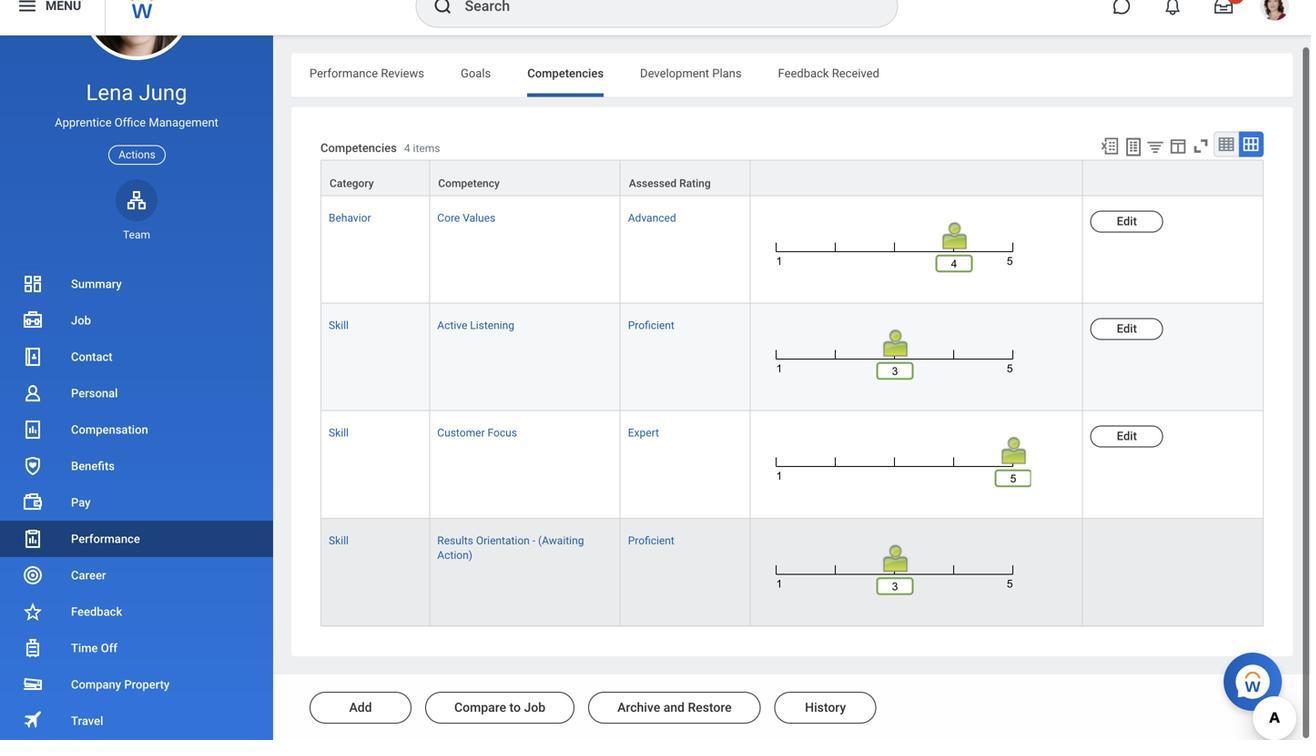 Task type: describe. For each thing, give the bounding box(es) containing it.
goals
[[461, 66, 491, 80]]

1 edit row from the top
[[321, 196, 1264, 304]]

customer focus
[[437, 427, 517, 440]]

select to filter grid data image
[[1146, 137, 1166, 156]]

personal
[[71, 387, 118, 400]]

customer focus link
[[437, 423, 517, 440]]

performance link
[[0, 521, 273, 557]]

summary
[[71, 277, 122, 291]]

benefits image
[[22, 455, 44, 477]]

2 skill from the top
[[329, 427, 349, 440]]

edit for advanced
[[1117, 214, 1137, 228]]

expert link
[[628, 423, 659, 440]]

navigation pane region
[[0, 0, 273, 740]]

reviews
[[381, 66, 424, 80]]

assessed rating
[[629, 177, 711, 190]]

core values link
[[437, 208, 496, 225]]

add button
[[310, 692, 412, 724]]

edit button for advanced
[[1091, 211, 1164, 233]]

career image
[[22, 565, 44, 586]]

orientation
[[476, 534, 530, 547]]

notifications large image
[[1164, 0, 1182, 15]]

performance for performance
[[71, 532, 140, 546]]

development
[[640, 66, 709, 80]]

off
[[101, 642, 117, 655]]

proficient for active listening
[[628, 319, 675, 332]]

travel image
[[22, 709, 44, 731]]

table image
[[1218, 135, 1236, 153]]

history button
[[775, 692, 877, 724]]

listening
[[470, 319, 515, 332]]

search image
[[432, 0, 454, 17]]

values
[[463, 212, 496, 225]]

proficient for results orientation - (awaiting action)
[[628, 534, 675, 547]]

view team image
[[126, 189, 148, 211]]

Search Workday  search field
[[465, 0, 860, 26]]

category button
[[321, 161, 429, 195]]

compensation link
[[0, 412, 273, 448]]

add
[[349, 700, 372, 715]]

items
[[413, 142, 440, 155]]

core values
[[437, 212, 496, 225]]

skill link for results orientation - (awaiting action)
[[329, 531, 349, 547]]

personal image
[[22, 382, 44, 404]]

lena jung
[[86, 80, 187, 106]]

company property image
[[22, 674, 44, 696]]

skill for active
[[329, 319, 349, 332]]

restore
[[688, 700, 732, 715]]

personal link
[[0, 375, 273, 412]]

assessed rating button
[[621, 161, 750, 195]]

active listening link
[[437, 316, 515, 332]]

edit for expert
[[1117, 429, 1137, 443]]

to
[[510, 700, 521, 715]]

advanced
[[628, 212, 676, 225]]

time off
[[71, 642, 117, 655]]

contact link
[[0, 339, 273, 375]]

list containing summary
[[0, 266, 273, 740]]

action bar region
[[273, 674, 1311, 740]]

pay
[[71, 496, 91, 510]]

received
[[832, 66, 880, 80]]

benefits link
[[0, 448, 273, 484]]

career link
[[0, 557, 273, 594]]

2 edit row from the top
[[321, 304, 1264, 411]]

company
[[71, 678, 121, 692]]

jung
[[139, 80, 187, 106]]

behavior
[[329, 212, 371, 225]]

feedback for feedback received
[[778, 66, 829, 80]]

job image
[[22, 310, 44, 331]]

expand table image
[[1242, 135, 1260, 153]]

behavior link
[[329, 208, 371, 225]]

fullscreen image
[[1191, 136, 1211, 156]]

team lena jung element
[[116, 228, 158, 242]]

feedback link
[[0, 594, 273, 630]]

time
[[71, 642, 98, 655]]

3 edit row from the top
[[321, 411, 1264, 519]]



Task type: locate. For each thing, give the bounding box(es) containing it.
results orientation - (awaiting action) link
[[437, 531, 584, 562]]

archive
[[618, 700, 660, 715]]

tab list containing performance reviews
[[291, 53, 1293, 97]]

row
[[321, 160, 1264, 196], [321, 519, 1264, 626]]

2 vertical spatial edit
[[1117, 429, 1137, 443]]

export to excel image
[[1100, 136, 1120, 156]]

performance
[[310, 66, 378, 80], [71, 532, 140, 546]]

click to view/edit grid preferences image
[[1168, 136, 1188, 156]]

summary link
[[0, 266, 273, 302]]

competencies for competencies
[[527, 66, 604, 80]]

advanced link
[[628, 208, 676, 225]]

plans
[[712, 66, 742, 80]]

compare to job
[[454, 700, 546, 715]]

0 vertical spatial proficient link
[[628, 316, 675, 332]]

3 edit from the top
[[1117, 429, 1137, 443]]

edit
[[1117, 214, 1137, 228], [1117, 322, 1137, 336], [1117, 429, 1137, 443]]

skill link for active listening
[[329, 316, 349, 332]]

4
[[404, 142, 410, 155]]

3 edit button from the top
[[1091, 426, 1164, 448]]

2 vertical spatial skill link
[[329, 531, 349, 547]]

(awaiting
[[538, 534, 584, 547]]

travel link
[[0, 703, 273, 739]]

1 row from the top
[[321, 160, 1264, 196]]

career
[[71, 569, 106, 582]]

1 edit button from the top
[[1091, 211, 1164, 233]]

job link
[[0, 302, 273, 339]]

customer
[[437, 427, 485, 440]]

competencies inside tab list
[[527, 66, 604, 80]]

actions button
[[109, 145, 166, 165]]

contact image
[[22, 346, 44, 368]]

1 proficient from the top
[[628, 319, 675, 332]]

1 vertical spatial feedback
[[71, 605, 122, 619]]

apprentice office management
[[55, 116, 218, 129]]

2 proficient from the top
[[628, 534, 675, 547]]

1 horizontal spatial job
[[524, 700, 546, 715]]

0 horizontal spatial job
[[71, 314, 91, 327]]

inbox large image
[[1215, 0, 1233, 15]]

edit button
[[1091, 211, 1164, 233], [1091, 318, 1164, 340], [1091, 426, 1164, 448]]

banner
[[0, 0, 1311, 35]]

competencies right goals
[[527, 66, 604, 80]]

1 vertical spatial skill
[[329, 427, 349, 440]]

proficient link
[[628, 316, 675, 332], [628, 531, 675, 547]]

0 vertical spatial edit
[[1117, 214, 1137, 228]]

edit row
[[321, 196, 1264, 304], [321, 304, 1264, 411], [321, 411, 1264, 519]]

1 skill link from the top
[[329, 316, 349, 332]]

development plans
[[640, 66, 742, 80]]

1 horizontal spatial competencies
[[527, 66, 604, 80]]

2 skill link from the top
[[329, 423, 349, 440]]

proficient
[[628, 319, 675, 332], [628, 534, 675, 547]]

rating
[[679, 177, 711, 190]]

benefits
[[71, 459, 115, 473]]

2 vertical spatial edit button
[[1091, 426, 1164, 448]]

job
[[71, 314, 91, 327], [524, 700, 546, 715]]

feedback left received
[[778, 66, 829, 80]]

cell
[[1083, 519, 1264, 626]]

job up contact
[[71, 314, 91, 327]]

workday assistant region
[[1224, 646, 1290, 711]]

tab list
[[291, 53, 1293, 97]]

proficient inside the edit row
[[628, 319, 675, 332]]

proficient link for active listening
[[628, 316, 675, 332]]

proficient inside row
[[628, 534, 675, 547]]

1 vertical spatial competencies
[[321, 141, 397, 155]]

0 vertical spatial skill
[[329, 319, 349, 332]]

compensation
[[71, 423, 148, 437]]

compensation image
[[22, 419, 44, 441]]

pay image
[[22, 492, 44, 514]]

feedback image
[[22, 601, 44, 623]]

0 vertical spatial job
[[71, 314, 91, 327]]

1 vertical spatial edit button
[[1091, 318, 1164, 340]]

2 row from the top
[[321, 519, 1264, 626]]

feedback up time off
[[71, 605, 122, 619]]

performance up the career
[[71, 532, 140, 546]]

row containing category
[[321, 160, 1264, 196]]

results
[[437, 534, 473, 547]]

travel
[[71, 714, 103, 728]]

feedback
[[778, 66, 829, 80], [71, 605, 122, 619]]

1 vertical spatial skill link
[[329, 423, 349, 440]]

office
[[115, 116, 146, 129]]

category
[[330, 177, 374, 190]]

job inside button
[[524, 700, 546, 715]]

2 edit from the top
[[1117, 322, 1137, 336]]

company property link
[[0, 667, 273, 703]]

performance reviews
[[310, 66, 424, 80]]

actions
[[119, 149, 156, 161]]

job right to
[[524, 700, 546, 715]]

job inside list
[[71, 314, 91, 327]]

performance for performance reviews
[[310, 66, 378, 80]]

1 vertical spatial proficient
[[628, 534, 675, 547]]

0 horizontal spatial performance
[[71, 532, 140, 546]]

0 vertical spatial competencies
[[527, 66, 604, 80]]

0 horizontal spatial competencies
[[321, 141, 397, 155]]

active
[[437, 319, 467, 332]]

team link
[[116, 179, 158, 242]]

feedback inside list
[[71, 605, 122, 619]]

1 vertical spatial performance
[[71, 532, 140, 546]]

performance inside 'link'
[[71, 532, 140, 546]]

row containing skill
[[321, 519, 1264, 626]]

archive and restore
[[618, 700, 732, 715]]

skill for results
[[329, 534, 349, 547]]

summary image
[[22, 273, 44, 295]]

toolbar
[[1092, 132, 1264, 160]]

compare
[[454, 700, 506, 715]]

0 vertical spatial performance
[[310, 66, 378, 80]]

compare to job button
[[425, 692, 575, 724]]

company property
[[71, 678, 170, 692]]

-
[[533, 534, 536, 547]]

1 proficient link from the top
[[628, 316, 675, 332]]

edit button for expert
[[1091, 426, 1164, 448]]

time off link
[[0, 630, 273, 667]]

feedback received
[[778, 66, 880, 80]]

skill
[[329, 319, 349, 332], [329, 427, 349, 440], [329, 534, 349, 547]]

competencies up category popup button
[[321, 141, 397, 155]]

0 vertical spatial skill link
[[329, 316, 349, 332]]

0 vertical spatial proficient
[[628, 319, 675, 332]]

1 horizontal spatial feedback
[[778, 66, 829, 80]]

action)
[[437, 549, 473, 562]]

export to worksheets image
[[1123, 136, 1145, 158]]

management
[[149, 116, 218, 129]]

skill link
[[329, 316, 349, 332], [329, 423, 349, 440], [329, 531, 349, 547]]

1 vertical spatial edit
[[1117, 322, 1137, 336]]

competencies 4 items
[[321, 141, 440, 155]]

competencies
[[527, 66, 604, 80], [321, 141, 397, 155]]

list
[[0, 266, 273, 740]]

apprentice
[[55, 116, 112, 129]]

expert
[[628, 427, 659, 440]]

results orientation - (awaiting action)
[[437, 534, 584, 562]]

0 vertical spatial edit button
[[1091, 211, 1164, 233]]

and
[[664, 700, 685, 715]]

competency button
[[430, 161, 620, 195]]

contact
[[71, 350, 113, 364]]

archive and restore button
[[588, 692, 761, 724]]

3 skill from the top
[[329, 534, 349, 547]]

competencies for competencies 4 items
[[321, 141, 397, 155]]

2 edit button from the top
[[1091, 318, 1164, 340]]

feedback for feedback
[[71, 605, 122, 619]]

0 vertical spatial row
[[321, 160, 1264, 196]]

1 vertical spatial job
[[524, 700, 546, 715]]

performance image
[[22, 528, 44, 550]]

2 proficient link from the top
[[628, 531, 675, 547]]

0 horizontal spatial feedback
[[71, 605, 122, 619]]

pay link
[[0, 484, 273, 521]]

3 skill link from the top
[[329, 531, 349, 547]]

team
[[123, 228, 150, 241]]

2 vertical spatial skill
[[329, 534, 349, 547]]

active listening
[[437, 319, 515, 332]]

1 skill from the top
[[329, 319, 349, 332]]

profile logan mcneil image
[[1260, 0, 1290, 24]]

proficient link for results orientation - (awaiting action)
[[628, 531, 675, 547]]

1 vertical spatial proficient link
[[628, 531, 675, 547]]

justify image
[[16, 0, 38, 17]]

competency
[[438, 177, 500, 190]]

0 vertical spatial feedback
[[778, 66, 829, 80]]

focus
[[488, 427, 517, 440]]

history
[[805, 700, 846, 715]]

assessed
[[629, 177, 677, 190]]

1 vertical spatial row
[[321, 519, 1264, 626]]

time off image
[[22, 637, 44, 659]]

performance left reviews
[[310, 66, 378, 80]]

property
[[124, 678, 170, 692]]

1 horizontal spatial performance
[[310, 66, 378, 80]]

core
[[437, 212, 460, 225]]

lena
[[86, 80, 133, 106]]

1 edit from the top
[[1117, 214, 1137, 228]]



Task type: vqa. For each thing, say whether or not it's contained in the screenshot.
status
no



